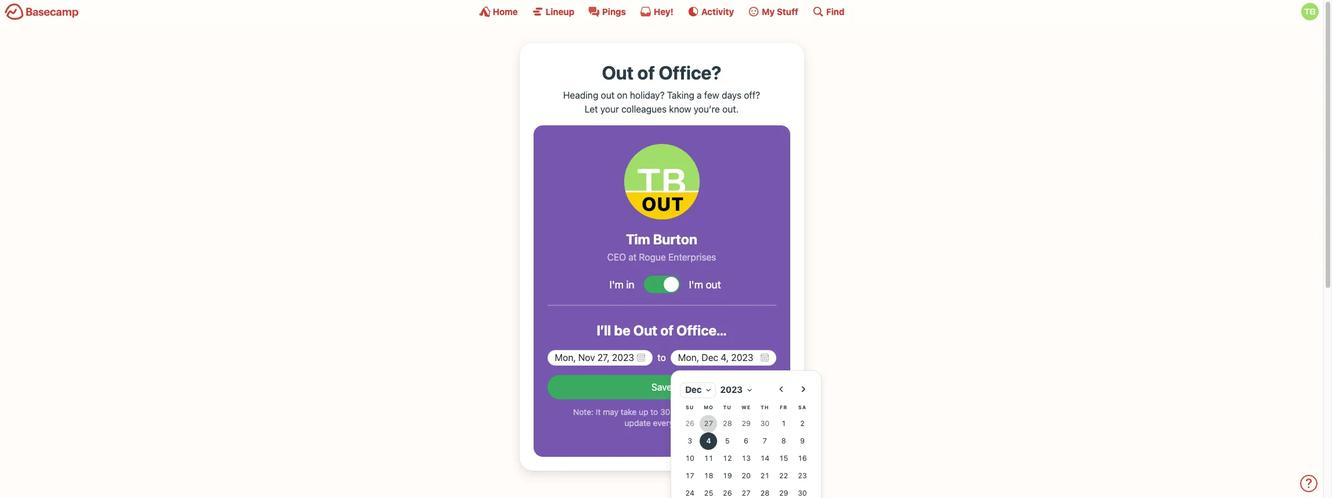 Task type: locate. For each thing, give the bounding box(es) containing it.
20 button
[[737, 467, 755, 485]]

0 horizontal spatial choose date… field
[[547, 350, 653, 366]]

26 for 26 button to the bottom
[[723, 489, 732, 497]]

29 button down we
[[737, 415, 755, 433]]

office?
[[659, 62, 722, 84]]

everywhere.
[[653, 418, 699, 428]]

1 horizontal spatial choose date… field
[[671, 350, 776, 366]]

1 vertical spatial 26 button
[[719, 485, 736, 498]]

dialog
[[671, 366, 857, 498]]

1 horizontal spatial 28 button
[[756, 485, 774, 498]]

27 button down 20
[[737, 485, 755, 498]]

1 i'm from the left
[[610, 279, 624, 291]]

0 horizontal spatial 29
[[742, 419, 751, 428]]

1 horizontal spatial 29
[[779, 489, 788, 497]]

1 vertical spatial 27 button
[[737, 485, 755, 498]]

30 button down th
[[756, 415, 774, 433]]

30 button
[[756, 415, 774, 433], [794, 485, 811, 498]]

30
[[760, 419, 769, 428], [798, 489, 807, 497]]

29 down 22 button
[[779, 489, 788, 497]]

7
[[763, 437, 767, 445]]

i'm down the enterprises
[[689, 279, 703, 291]]

1 vertical spatial 30 button
[[794, 485, 811, 498]]

1 vertical spatial out
[[706, 279, 721, 291]]

0 horizontal spatial 30 button
[[756, 415, 774, 433]]

26 down for
[[685, 419, 694, 428]]

0 vertical spatial 28 button
[[719, 415, 736, 433]]

28 button down tu
[[719, 415, 736, 433]]

out up on
[[602, 62, 634, 84]]

0 vertical spatial 26 button
[[681, 415, 699, 433]]

taking
[[667, 90, 695, 101]]

2 choose date… field from the left
[[671, 350, 776, 366]]

30 down 23 button
[[798, 489, 807, 497]]

30 button down 23
[[794, 485, 811, 498]]

lineup
[[546, 6, 574, 17]]

2 button
[[794, 415, 811, 433]]

14 button
[[756, 450, 774, 467]]

25
[[704, 489, 713, 497]]

0 horizontal spatial of
[[638, 62, 655, 84]]

i'm
[[610, 279, 624, 291], [689, 279, 703, 291]]

23
[[798, 471, 807, 480]]

for
[[686, 407, 697, 417]]

1 horizontal spatial 26 button
[[719, 485, 736, 498]]

1 vertical spatial 26
[[723, 489, 732, 497]]

1 vertical spatial 28 button
[[756, 485, 774, 498]]

1 horizontal spatial your
[[699, 407, 715, 417]]

0 horizontal spatial 28
[[723, 419, 732, 428]]

of up holiday?
[[638, 62, 655, 84]]

lineup link
[[532, 6, 574, 17]]

out
[[601, 90, 615, 101], [706, 279, 721, 291]]

7 button
[[756, 433, 774, 450]]

i'll be out of office…
[[597, 322, 727, 339]]

your right let
[[600, 104, 619, 115]]

21
[[760, 471, 769, 480]]

1 horizontal spatial 26
[[723, 489, 732, 497]]

0 horizontal spatial 29 button
[[737, 415, 755, 433]]

1 horizontal spatial of
[[660, 322, 674, 339]]

Choose date… field
[[547, 350, 653, 366], [671, 350, 776, 366]]

28 for leftmost 28 button
[[723, 419, 732, 428]]

1 vertical spatial 29
[[779, 489, 788, 497]]

22 button
[[775, 467, 792, 485]]

0 vertical spatial out
[[601, 90, 615, 101]]

21 button
[[756, 467, 774, 485]]

1 horizontal spatial 29 button
[[775, 485, 792, 498]]

th
[[761, 404, 769, 410]]

0 vertical spatial 26
[[685, 419, 694, 428]]

1 horizontal spatial 28
[[760, 489, 769, 497]]

out down the enterprises
[[706, 279, 721, 291]]

29 down we
[[742, 419, 751, 428]]

26 button
[[681, 415, 699, 433], [719, 485, 736, 498]]

to
[[658, 353, 666, 363], [651, 407, 658, 417], [743, 407, 750, 417]]

to right up
[[651, 407, 658, 417]]

0 vertical spatial 29
[[742, 419, 751, 428]]

9 button
[[794, 433, 811, 450]]

my stuff button
[[748, 6, 799, 17]]

2 i'm from the left
[[689, 279, 703, 291]]

1 choose date… field from the left
[[547, 350, 653, 366]]

0 vertical spatial your
[[600, 104, 619, 115]]

0 horizontal spatial 30
[[760, 419, 769, 428]]

11
[[704, 454, 713, 463]]

i'm for i'm out
[[689, 279, 703, 291]]

0 vertical spatial 29 button
[[737, 415, 755, 433]]

10 button
[[681, 450, 699, 467]]

4 button
[[700, 433, 717, 450]]

days
[[722, 90, 742, 101]]

i'm left in
[[610, 279, 624, 291]]

28 for bottom 28 button
[[760, 489, 769, 497]]

my stuff
[[762, 6, 799, 17]]

3
[[688, 437, 692, 445]]

1 horizontal spatial i'm
[[689, 279, 703, 291]]

28 button
[[719, 415, 736, 433], [756, 485, 774, 498]]

know
[[669, 104, 691, 115]]

27 down the 20 button
[[742, 489, 751, 497]]

main element
[[0, 0, 1324, 23]]

1 horizontal spatial out
[[706, 279, 721, 291]]

28 button down 21
[[756, 485, 774, 498]]

pings button
[[588, 6, 626, 17]]

0 vertical spatial 30
[[760, 419, 769, 428]]

4
[[706, 437, 711, 445]]

3 button
[[681, 433, 699, 450]]

29
[[742, 419, 751, 428], [779, 489, 788, 497]]

8 button
[[775, 433, 792, 450]]

0 horizontal spatial your
[[600, 104, 619, 115]]

27 down mo
[[704, 419, 713, 428]]

None submit
[[547, 375, 776, 399]]

0 horizontal spatial 26
[[685, 419, 694, 428]]

i'm in
[[610, 279, 635, 291]]

holiday?
[[630, 90, 665, 101]]

6
[[744, 437, 748, 445]]

26 down 19 button on the right bottom
[[723, 489, 732, 497]]

of left office…
[[660, 322, 674, 339]]

out inside heading out on holiday? taking a few days off? let your colleagues know you're out.
[[601, 90, 615, 101]]

i'll
[[597, 322, 611, 339]]

on
[[617, 90, 628, 101]]

out for i'm
[[706, 279, 721, 291]]

27 button down mo
[[700, 415, 717, 433]]

28 down '21' button
[[760, 489, 769, 497]]

activity
[[701, 6, 734, 17]]

out
[[602, 62, 634, 84], [634, 322, 658, 339]]

0 horizontal spatial 26 button
[[681, 415, 699, 433]]

29 button down 22
[[775, 485, 792, 498]]

your right for
[[699, 407, 715, 417]]

of
[[638, 62, 655, 84], [660, 322, 674, 339]]

11 button
[[700, 450, 717, 467]]

13
[[742, 454, 751, 463]]

25 button
[[700, 485, 717, 498]]

28
[[723, 419, 732, 428], [760, 489, 769, 497]]

26 button down the su
[[681, 415, 699, 433]]

choose date… field up 2023
[[671, 350, 776, 366]]

0 horizontal spatial 28 button
[[719, 415, 736, 433]]

0 horizontal spatial i'm
[[610, 279, 624, 291]]

out left on
[[601, 90, 615, 101]]

out right 'be' in the left of the page
[[634, 322, 658, 339]]

0 horizontal spatial 27 button
[[700, 415, 717, 433]]

note:
[[573, 407, 594, 417]]

find
[[826, 6, 845, 17]]

tim
[[626, 231, 650, 248]]

find button
[[812, 6, 845, 17]]

30 down th
[[760, 419, 769, 428]]

avatar
[[718, 407, 741, 417]]

27
[[704, 419, 713, 428], [742, 489, 751, 497]]

0 horizontal spatial out
[[601, 90, 615, 101]]

26 button down 19
[[719, 485, 736, 498]]

enterprises
[[669, 252, 716, 263]]

1 vertical spatial 28
[[760, 489, 769, 497]]

1 horizontal spatial 27 button
[[737, 485, 755, 498]]

8
[[781, 437, 786, 445]]

switch accounts image
[[5, 3, 79, 21]]

1 vertical spatial your
[[699, 407, 715, 417]]

1 vertical spatial 30
[[798, 489, 807, 497]]

15
[[779, 454, 788, 463]]

16 button
[[794, 450, 811, 467]]

let
[[585, 104, 598, 115]]

a
[[697, 90, 702, 101]]

12
[[723, 454, 732, 463]]

1 button
[[775, 415, 792, 433]]

0 vertical spatial 28
[[723, 419, 732, 428]]

0 vertical spatial 30 button
[[756, 415, 774, 433]]

to right avatar
[[743, 407, 750, 417]]

1 horizontal spatial 30
[[798, 489, 807, 497]]

27 button
[[700, 415, 717, 433], [737, 485, 755, 498]]

to down the i'll be out of office…
[[658, 353, 666, 363]]

it
[[596, 407, 601, 417]]

mo
[[704, 404, 714, 410]]

dialog containing dec
[[671, 366, 857, 498]]

choose date… field down i'll
[[547, 350, 653, 366]]

0 horizontal spatial 27
[[704, 419, 713, 428]]

burton
[[653, 231, 697, 248]]

pings
[[602, 6, 626, 17]]

1 vertical spatial 27
[[742, 489, 751, 497]]

28 down avatar
[[723, 419, 732, 428]]

your
[[600, 104, 619, 115], [699, 407, 715, 417]]

up
[[639, 407, 648, 417]]



Task type: describe. For each thing, give the bounding box(es) containing it.
su
[[686, 404, 694, 410]]

20
[[742, 471, 751, 480]]

out.
[[722, 104, 739, 115]]

hey! button
[[640, 6, 674, 17]]

15 button
[[775, 450, 792, 467]]

1 vertical spatial 29 button
[[775, 485, 792, 498]]

1 horizontal spatial 30 button
[[794, 485, 811, 498]]

rogue
[[639, 252, 666, 263]]

19
[[723, 471, 732, 480]]

ceo
[[607, 252, 626, 263]]

be
[[614, 322, 631, 339]]

at
[[629, 252, 637, 263]]

my
[[762, 6, 775, 17]]

tim burton ceo         at         rogue enterprises
[[607, 231, 716, 263]]

2023
[[720, 385, 743, 395]]

sa
[[798, 404, 807, 410]]

your inside note: it may take up to 30min for your avatar to update everywhere.
[[699, 407, 715, 417]]

dec
[[685, 385, 702, 395]]

0 vertical spatial of
[[638, 62, 655, 84]]

13 button
[[737, 450, 755, 467]]

10
[[685, 454, 694, 463]]

hey!
[[654, 6, 674, 17]]

18
[[704, 471, 713, 480]]

colleagues
[[621, 104, 667, 115]]

23 button
[[794, 467, 811, 485]]

1 vertical spatial of
[[660, 322, 674, 339]]

stuff
[[777, 6, 799, 17]]

in
[[626, 279, 635, 291]]

note: it may take up to 30min for your avatar to update everywhere.
[[573, 407, 750, 428]]

fr
[[780, 404, 788, 410]]

0 vertical spatial out
[[602, 62, 634, 84]]

22
[[779, 471, 788, 480]]

1 horizontal spatial 27
[[742, 489, 751, 497]]

heading out on holiday? taking a few days off? let your colleagues know you're out.
[[563, 90, 760, 115]]

5 button
[[719, 433, 736, 450]]

i'm for i'm in
[[610, 279, 624, 291]]

home link
[[479, 6, 518, 17]]

your inside heading out on holiday? taking a few days off? let your colleagues know you're out.
[[600, 104, 619, 115]]

out for heading
[[601, 90, 615, 101]]

12 button
[[719, 450, 736, 467]]

out of office?
[[602, 62, 722, 84]]

6 button
[[737, 433, 755, 450]]

off?
[[744, 90, 760, 101]]

24
[[685, 489, 694, 497]]

take
[[621, 407, 637, 417]]

heading
[[563, 90, 598, 101]]

17 button
[[681, 467, 699, 485]]

0 vertical spatial 27 button
[[700, 415, 717, 433]]

17
[[685, 471, 694, 480]]

1 vertical spatial out
[[634, 322, 658, 339]]

1
[[781, 419, 786, 428]]

i'm out
[[689, 279, 721, 291]]

activity link
[[688, 6, 734, 17]]

26 for the top 26 button
[[685, 419, 694, 428]]

few
[[704, 90, 719, 101]]

9
[[800, 437, 805, 445]]

0 vertical spatial 27
[[704, 419, 713, 428]]

tim burton image
[[1302, 3, 1319, 20]]

we
[[741, 404, 751, 410]]

30 for the right 30 button
[[798, 489, 807, 497]]

14
[[760, 454, 769, 463]]

office…
[[677, 322, 727, 339]]

5
[[725, 437, 730, 445]]

tu
[[723, 404, 732, 410]]

16
[[798, 454, 807, 463]]

18 button
[[700, 467, 717, 485]]

2
[[800, 419, 805, 428]]

30 for top 30 button
[[760, 419, 769, 428]]

update
[[625, 418, 651, 428]]

19 button
[[719, 467, 736, 485]]

you're
[[694, 104, 720, 115]]

30min
[[660, 407, 684, 417]]

home
[[493, 6, 518, 17]]



Task type: vqa. For each thing, say whether or not it's contained in the screenshot.
the I'll
yes



